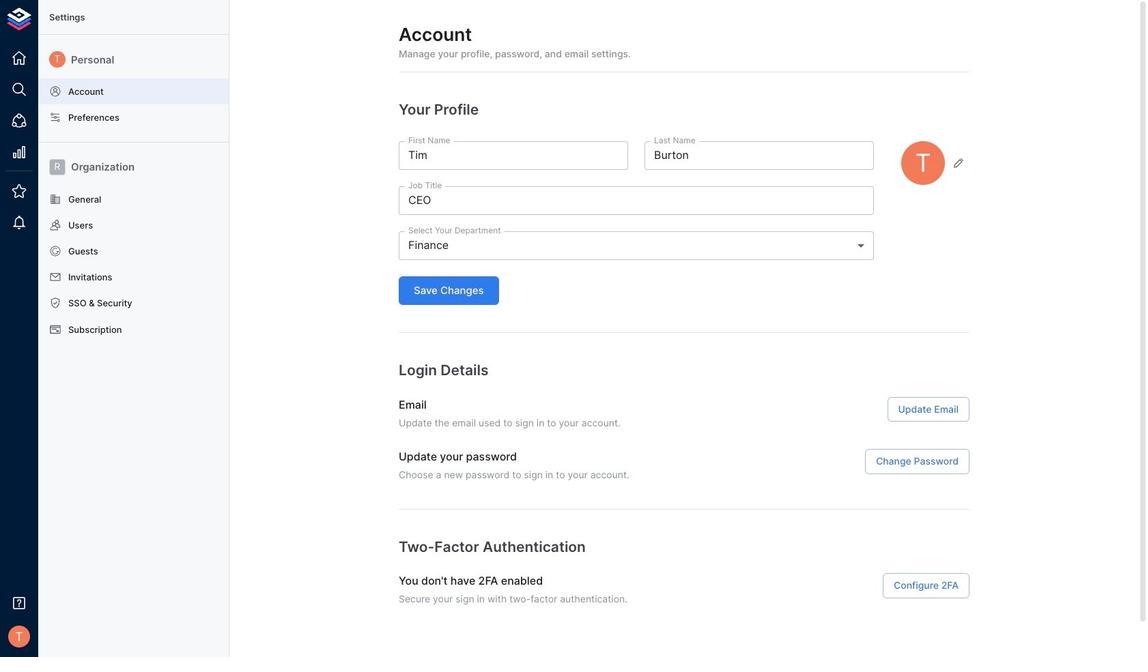 Task type: vqa. For each thing, say whether or not it's contained in the screenshot.
Settings IMAGE
no



Task type: describe. For each thing, give the bounding box(es) containing it.
John text field
[[399, 141, 628, 170]]



Task type: locate. For each thing, give the bounding box(es) containing it.
Doe text field
[[645, 141, 874, 170]]

CEO text field
[[399, 186, 874, 215]]



